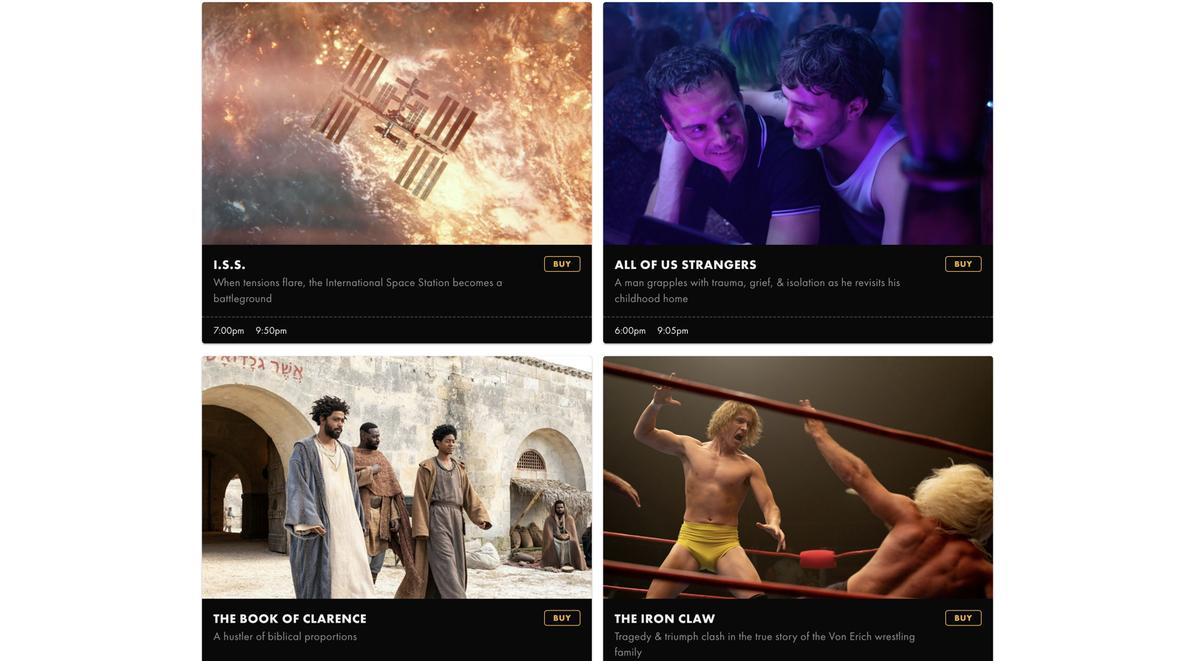 Task type: describe. For each thing, give the bounding box(es) containing it.
7:00pm
[[214, 324, 244, 337]]

space
[[386, 275, 416, 290]]

biblical
[[268, 629, 302, 644]]

story
[[776, 629, 798, 644]]

the iron claw
[[615, 611, 716, 627]]

wrestling
[[875, 629, 916, 644]]

i.s.s.
[[214, 256, 246, 273]]

6:00pm
[[615, 324, 646, 337]]

becomes
[[453, 275, 494, 290]]

9:05pm
[[658, 324, 689, 337]]

trauma,
[[712, 275, 747, 290]]

when tensions flare, the international space station becomes a battleground
[[214, 275, 503, 305]]

when
[[214, 275, 241, 290]]

isolation
[[787, 275, 826, 290]]

2 horizontal spatial the
[[813, 629, 827, 644]]

claw
[[679, 611, 716, 627]]

9:50pm
[[256, 324, 287, 337]]

of left us
[[641, 256, 658, 273]]

of inside tragedy & triumph clash in the true story of the von erich wrestling family
[[801, 629, 810, 644]]

book
[[240, 611, 279, 627]]

all
[[615, 256, 637, 273]]

tragedy
[[615, 629, 652, 644]]

& inside a man grapples with trauma, grief, & isolation as he revisits his childhood home
[[777, 275, 785, 290]]

the inside when tensions flare, the international space station becomes a battleground
[[309, 275, 323, 290]]

the for the book of clarence
[[214, 611, 236, 627]]

the book of clarence
[[214, 611, 367, 627]]

buy for i.s.s.
[[554, 258, 572, 269]]

all of us strangers
[[615, 256, 757, 273]]

proportions
[[305, 629, 357, 644]]

tensions
[[243, 275, 280, 290]]

of down book
[[256, 629, 265, 644]]

a man grapples with trauma, grief, & isolation as he revisits his childhood home
[[615, 275, 901, 305]]

tragedy & triumph clash in the true story of the von erich wrestling family
[[615, 629, 916, 660]]

triumph
[[665, 629, 699, 644]]

1 horizontal spatial the
[[739, 629, 753, 644]]

strangers
[[682, 256, 757, 273]]

man
[[625, 275, 645, 290]]

international
[[326, 275, 383, 290]]

with
[[691, 275, 709, 290]]

a for the book of clarence
[[214, 629, 221, 644]]

as
[[829, 275, 839, 290]]



Task type: vqa. For each thing, say whether or not it's contained in the screenshot.
the Buy related to All of Us Strangers
yes



Task type: locate. For each thing, give the bounding box(es) containing it.
0 horizontal spatial the
[[214, 611, 236, 627]]

the up the tragedy
[[615, 611, 638, 627]]

1 vertical spatial &
[[655, 629, 662, 644]]

0 horizontal spatial &
[[655, 629, 662, 644]]

us
[[661, 256, 679, 273]]

1 the from the left
[[214, 611, 236, 627]]

buy link
[[544, 256, 581, 272], [946, 256, 982, 272], [544, 610, 581, 626], [946, 610, 982, 626]]

in
[[728, 629, 736, 644]]

& down iron
[[655, 629, 662, 644]]

1 horizontal spatial the
[[615, 611, 638, 627]]

9:50pm button
[[250, 318, 293, 343]]

0 horizontal spatial the
[[309, 275, 323, 290]]

buy for the iron claw
[[955, 612, 973, 623]]

2 the from the left
[[615, 611, 638, 627]]

home
[[664, 291, 689, 305]]

0 horizontal spatial a
[[214, 629, 221, 644]]

9:05pm button
[[652, 318, 695, 343]]

he
[[842, 275, 853, 290]]

the
[[214, 611, 236, 627], [615, 611, 638, 627]]

true
[[756, 629, 773, 644]]

a left hustler at the bottom of page
[[214, 629, 221, 644]]

von
[[829, 629, 847, 644]]

the for the iron claw
[[615, 611, 638, 627]]

buy for the book of clarence
[[554, 612, 572, 623]]

buy link for all of us strangers
[[946, 256, 982, 272]]

1 vertical spatial a
[[214, 629, 221, 644]]

revisits
[[856, 275, 886, 290]]

a hustler of biblical proportions
[[214, 629, 357, 644]]

of up the 'a hustler of biblical proportions'
[[282, 611, 300, 627]]

buy link for i.s.s.
[[544, 256, 581, 272]]

of right story
[[801, 629, 810, 644]]

the right in
[[739, 629, 753, 644]]

buy for all of us strangers
[[955, 258, 973, 269]]

a left the man
[[615, 275, 622, 290]]

0 vertical spatial &
[[777, 275, 785, 290]]

the left von
[[813, 629, 827, 644]]

flare,
[[283, 275, 307, 290]]

of
[[641, 256, 658, 273], [282, 611, 300, 627], [256, 629, 265, 644], [801, 629, 810, 644]]

battleground
[[214, 291, 272, 305]]

hustler
[[224, 629, 253, 644]]

family
[[615, 645, 643, 660]]

the up hustler at the bottom of page
[[214, 611, 236, 627]]

erich
[[850, 629, 873, 644]]

a
[[615, 275, 622, 290], [214, 629, 221, 644]]

buy link for the book of clarence
[[544, 610, 581, 626]]

& right grief,
[[777, 275, 785, 290]]

the
[[309, 275, 323, 290], [739, 629, 753, 644], [813, 629, 827, 644]]

a inside a man grapples with trauma, grief, & isolation as he revisits his childhood home
[[615, 275, 622, 290]]

iron
[[641, 611, 675, 627]]

grapples
[[648, 275, 688, 290]]

station
[[418, 275, 450, 290]]

6:00pm button
[[609, 318, 652, 343]]

a
[[497, 275, 503, 290]]

his
[[889, 275, 901, 290]]

& inside tragedy & triumph clash in the true story of the von erich wrestling family
[[655, 629, 662, 644]]

buy link for the iron claw
[[946, 610, 982, 626]]

0 vertical spatial a
[[615, 275, 622, 290]]

the right flare, at top
[[309, 275, 323, 290]]

1 horizontal spatial a
[[615, 275, 622, 290]]

clarence
[[303, 611, 367, 627]]

7:00pm button
[[208, 318, 250, 343]]

1 horizontal spatial &
[[777, 275, 785, 290]]

clash
[[702, 629, 726, 644]]

&
[[777, 275, 785, 290], [655, 629, 662, 644]]

a for all of us strangers
[[615, 275, 622, 290]]

childhood
[[615, 291, 661, 305]]

buy
[[554, 258, 572, 269], [955, 258, 973, 269], [554, 612, 572, 623], [955, 612, 973, 623]]

grief,
[[750, 275, 774, 290]]



